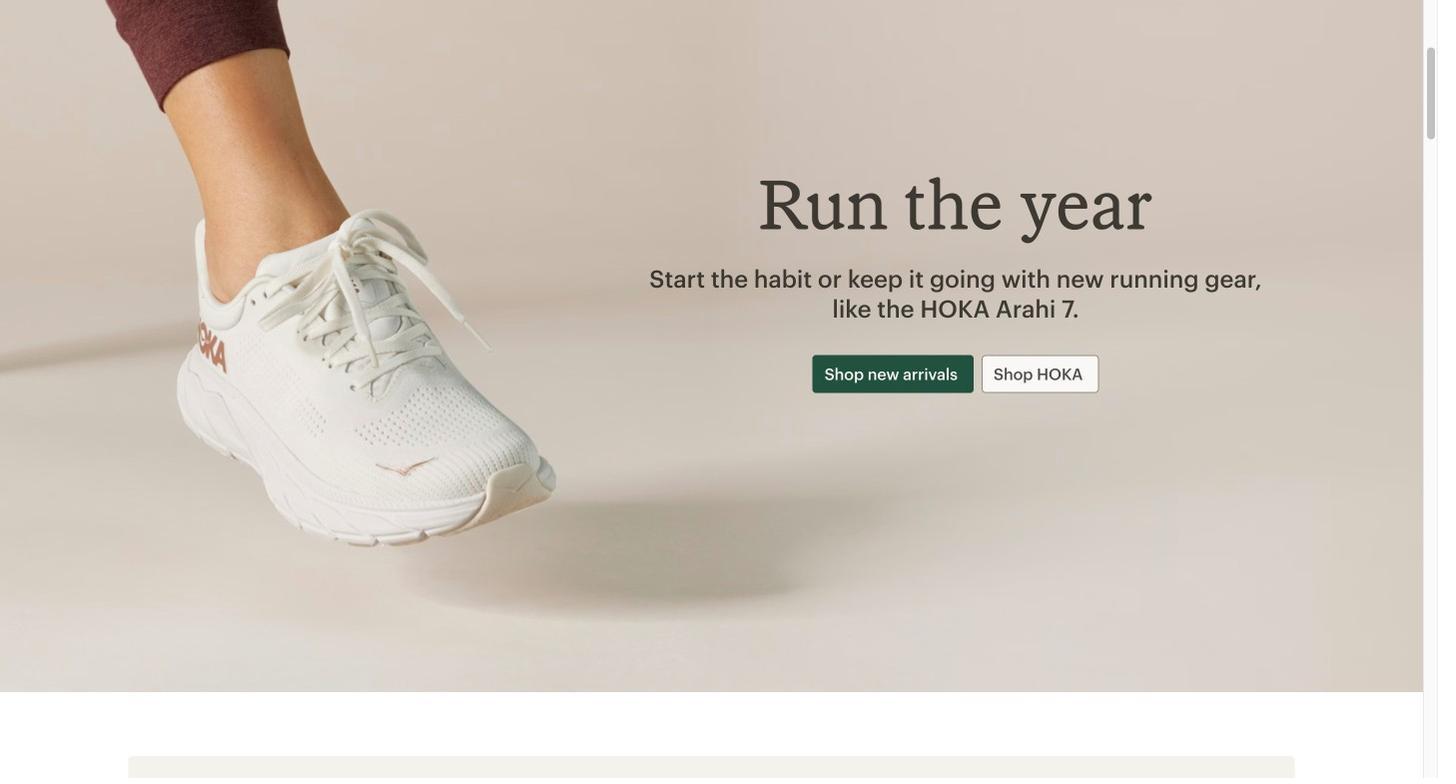 Task type: describe. For each thing, give the bounding box(es) containing it.
the new hoka arahi 7. add some crisp to your run. image
[[0, 0, 1423, 692]]



Task type: vqa. For each thing, say whether or not it's contained in the screenshot.
"The new HOKA Arahi 7. Add some crisp to your run." image
yes



